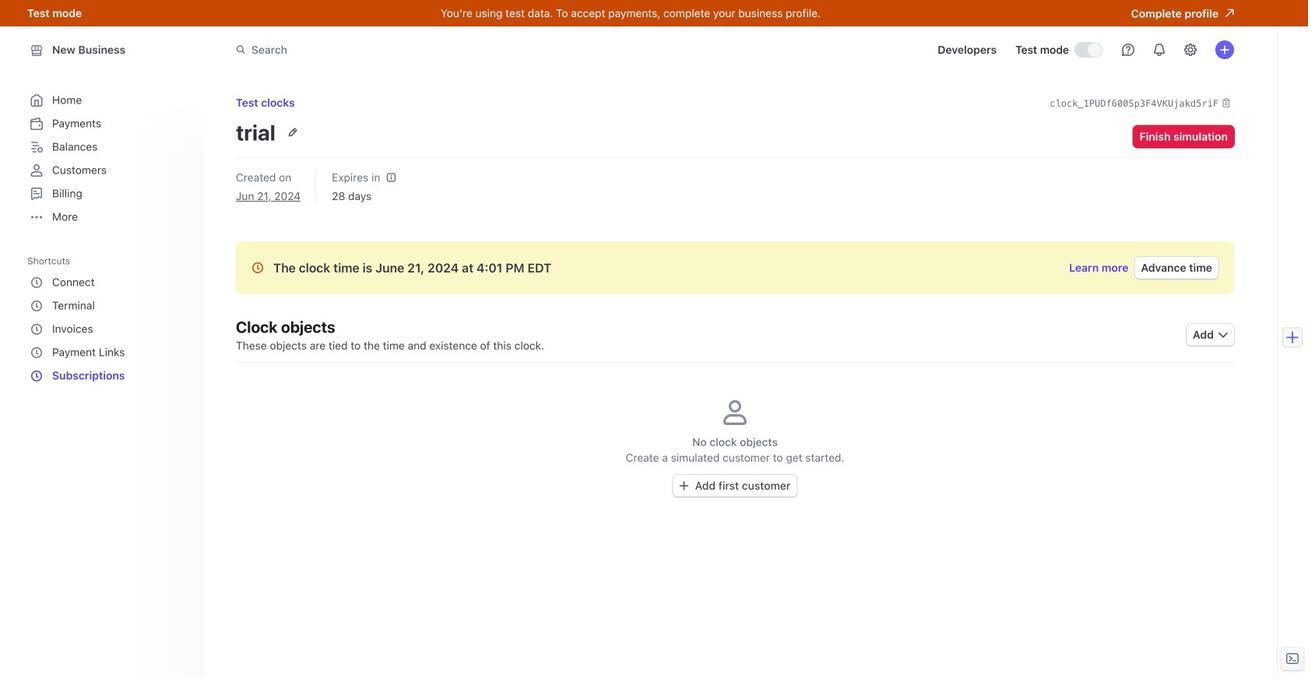 Task type: vqa. For each thing, say whether or not it's contained in the screenshot.
2nd Shortcuts element from the top of the page
yes



Task type: locate. For each thing, give the bounding box(es) containing it.
2 shortcuts element from the top
[[27, 271, 189, 388]]

core navigation links element
[[27, 89, 189, 229]]

Search text field
[[227, 36, 666, 64]]

settings image
[[1184, 44, 1197, 56]]

None search field
[[227, 36, 666, 64]]

notifications image
[[1153, 44, 1166, 56]]

shortcuts element
[[27, 250, 192, 388], [27, 271, 189, 388]]

1 shortcuts element from the top
[[27, 250, 192, 388]]



Task type: describe. For each thing, give the bounding box(es) containing it.
help image
[[1122, 44, 1134, 56]]

manage shortcuts image
[[177, 256, 186, 265]]

svg image
[[679, 481, 689, 491]]

Test mode checkbox
[[1075, 43, 1102, 57]]

edit image
[[288, 128, 297, 137]]



